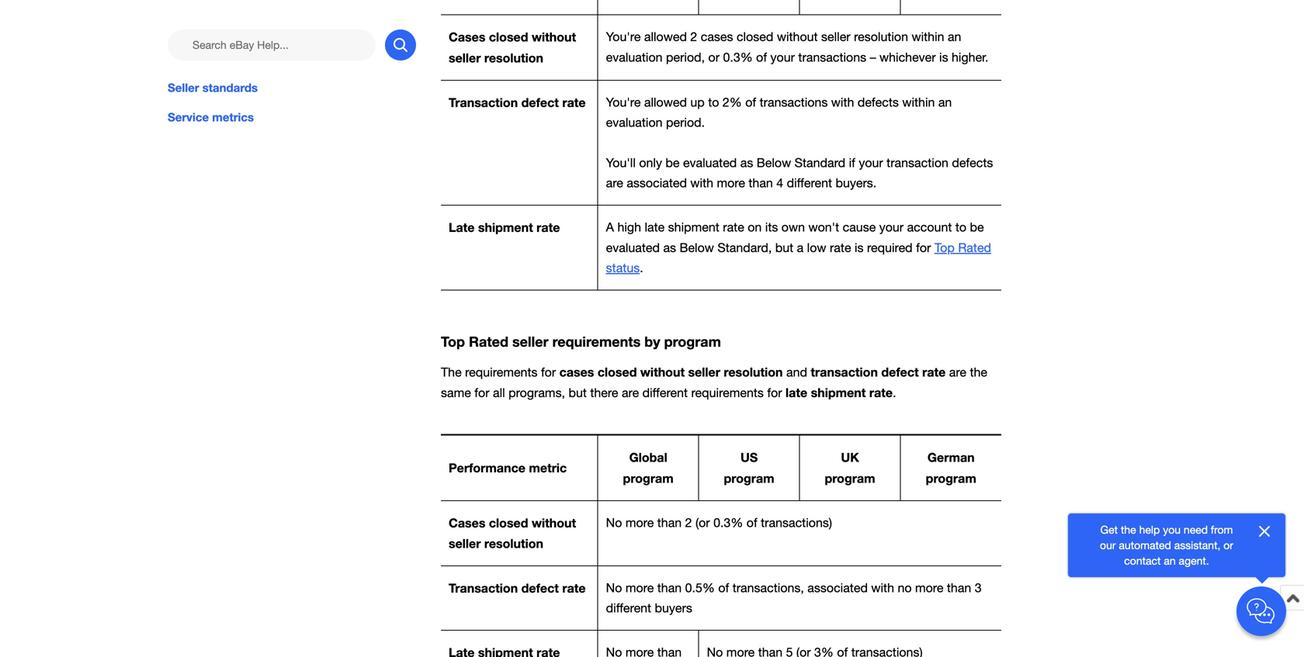 Task type: vqa. For each thing, say whether or not it's contained in the screenshot.
'ADVERTISEMENT' region associated with (
no



Task type: locate. For each thing, give the bounding box(es) containing it.
resolution
[[854, 30, 909, 44], [485, 50, 544, 65], [724, 365, 783, 380], [485, 537, 544, 551]]

late right "high"
[[645, 220, 665, 235]]

2 up period,
[[691, 30, 698, 44]]

more
[[717, 176, 746, 190], [626, 516, 654, 530], [626, 581, 654, 596], [916, 581, 944, 596]]

with inside you're allowed up to 2% of transactions with defects within an evaluation period.
[[832, 95, 855, 109]]

1 vertical spatial below
[[680, 241, 714, 255]]

evaluation inside 'you're allowed 2 cases closed without seller resolution within an evaluation period, or 0.3% of your transactions – whichever is higher.'
[[606, 50, 663, 64]]

or
[[709, 50, 720, 64], [1224, 539, 1234, 552]]

0 vertical spatial to
[[708, 95, 720, 109]]

you're inside 'you're allowed 2 cases closed without seller resolution within an evaluation period, or 0.3% of your transactions – whichever is higher.'
[[606, 30, 641, 44]]

within down whichever
[[903, 95, 935, 109]]

there
[[591, 386, 619, 400]]

the
[[970, 365, 988, 380], [1121, 524, 1137, 537]]

for
[[917, 241, 931, 255], [541, 365, 556, 380], [475, 386, 490, 400], [768, 386, 783, 400]]

the requirements for cases closed without seller resolution and transaction defect rate
[[441, 365, 946, 380]]

more down global program
[[626, 516, 654, 530]]

1 horizontal spatial defects
[[952, 156, 994, 170]]

0 vertical spatial transactions
[[799, 50, 867, 64]]

defect for no more than 2 (or 0.3% of transactions)
[[522, 581, 559, 596]]

4
[[777, 176, 784, 190]]

you're
[[606, 30, 641, 44], [606, 95, 641, 109]]

are inside you'll only be evaluated as below standard if your transaction defects are associated with more than 4 different buyers.
[[606, 176, 624, 190]]

0 horizontal spatial associated
[[627, 176, 687, 190]]

0 vertical spatial an
[[948, 30, 962, 44]]

evaluated down period.
[[683, 156, 737, 170]]

of up you're allowed up to 2% of transactions with defects within an evaluation period.
[[757, 50, 767, 64]]

0 horizontal spatial top
[[441, 334, 465, 350]]

1 horizontal spatial requirements
[[553, 334, 641, 350]]

2 evaluation from the top
[[606, 115, 663, 130]]

top up the
[[441, 334, 465, 350]]

than left (or
[[658, 516, 682, 530]]

0 vertical spatial as
[[741, 156, 754, 170]]

2 horizontal spatial shipment
[[811, 386, 866, 400]]

0.5%
[[685, 581, 715, 596]]

2 vertical spatial with
[[872, 581, 895, 596]]

service metrics link
[[168, 109, 416, 126]]

1 horizontal spatial the
[[1121, 524, 1137, 537]]

evaluation inside you're allowed up to 2% of transactions with defects within an evaluation period.
[[606, 115, 663, 130]]

transaction
[[449, 95, 518, 110], [449, 581, 518, 596]]

closed
[[489, 30, 528, 44], [737, 30, 774, 44], [598, 365, 637, 380], [489, 516, 528, 531]]

more left 0.5%
[[626, 581, 654, 596]]

but left a
[[776, 241, 794, 255]]

no more than 0.5% of transactions, associated with no more than 3 different buyers
[[606, 581, 982, 616]]

transactions inside 'you're allowed 2 cases closed without seller resolution within an evaluation period, or 0.3% of your transactions – whichever is higher.'
[[799, 50, 867, 64]]

transaction for defect
[[811, 365, 878, 380]]

with up if at the right top of page
[[832, 95, 855, 109]]

service metrics
[[168, 110, 254, 124]]

but left there
[[569, 386, 587, 400]]

transaction for no more than 2 (or 0.3% of transactions)
[[449, 581, 518, 596]]

2 horizontal spatial requirements
[[692, 386, 764, 400]]

1 vertical spatial late
[[786, 386, 808, 400]]

0 vertical spatial the
[[970, 365, 988, 380]]

low
[[807, 241, 827, 255]]

is
[[940, 50, 949, 64], [855, 241, 864, 255]]

1 horizontal spatial rated
[[959, 241, 992, 255]]

–
[[870, 50, 876, 64]]

cases
[[701, 30, 734, 44], [560, 365, 594, 380]]

2 you're from the top
[[606, 95, 641, 109]]

1 horizontal spatial below
[[757, 156, 792, 170]]

up
[[691, 95, 705, 109]]

period,
[[666, 50, 705, 64]]

different inside you'll only be evaluated as below standard if your transaction defects are associated with more than 4 different buyers.
[[787, 176, 833, 190]]

0 vertical spatial no
[[606, 516, 622, 530]]

different down the requirements for cases closed without seller resolution and transaction defect rate
[[643, 386, 688, 400]]

is left the higher. on the right
[[940, 50, 949, 64]]

a
[[797, 241, 804, 255]]

0 vertical spatial be
[[666, 156, 680, 170]]

1 vertical spatial an
[[939, 95, 952, 109]]

0 horizontal spatial but
[[569, 386, 587, 400]]

seller
[[822, 30, 851, 44], [449, 50, 481, 65], [513, 334, 549, 350], [688, 365, 721, 380], [449, 537, 481, 551]]

within
[[912, 30, 945, 44], [903, 95, 935, 109]]

1 vertical spatial your
[[859, 156, 884, 170]]

transaction defect rate
[[449, 95, 586, 110], [449, 581, 586, 596]]

1 vertical spatial cases
[[449, 516, 486, 531]]

0 horizontal spatial rated
[[469, 334, 509, 350]]

as
[[741, 156, 754, 170], [664, 241, 676, 255]]

but
[[776, 241, 794, 255], [569, 386, 587, 400]]

an inside you're allowed up to 2% of transactions with defects within an evaluation period.
[[939, 95, 952, 109]]

1 cases closed without seller resolution from the top
[[449, 30, 576, 65]]

different down standard
[[787, 176, 833, 190]]

program down german in the bottom right of the page
[[926, 471, 977, 486]]

0 vertical spatial cases
[[701, 30, 734, 44]]

1 vertical spatial to
[[956, 220, 967, 235]]

different left 'buyers' on the right of page
[[606, 602, 652, 616]]

required
[[867, 241, 913, 255]]

or inside get the help you need from our automated assistant, or contact an agent.
[[1224, 539, 1234, 552]]

with inside 'no more than 0.5% of transactions, associated with no more than 3 different buyers'
[[872, 581, 895, 596]]

0 vertical spatial are
[[606, 176, 624, 190]]

you're for you're allowed up to 2% of transactions with defects within an evaluation period.
[[606, 95, 641, 109]]

period.
[[666, 115, 705, 130]]

same
[[441, 386, 471, 400]]

closed inside 'you're allowed 2 cases closed without seller resolution within an evaluation period, or 0.3% of your transactions – whichever is higher.'
[[737, 30, 774, 44]]

shipment for late
[[478, 220, 533, 235]]

program for global program
[[623, 471, 674, 486]]

shipment up standard,
[[668, 220, 720, 235]]

.
[[640, 261, 644, 275], [893, 386, 897, 400]]

1 vertical spatial allowed
[[644, 95, 687, 109]]

transaction defect rate for no more than 2 (or 0.3% of transactions)
[[449, 581, 586, 596]]

1 horizontal spatial but
[[776, 241, 794, 255]]

within up whichever
[[912, 30, 945, 44]]

associated
[[627, 176, 687, 190], [808, 581, 868, 596]]

without inside 'you're allowed 2 cases closed without seller resolution within an evaluation period, or 0.3% of your transactions – whichever is higher.'
[[777, 30, 818, 44]]

1 vertical spatial evaluation
[[606, 115, 663, 130]]

us program
[[724, 451, 775, 486]]

no for rate
[[606, 581, 622, 596]]

0 vertical spatial allowed
[[644, 30, 687, 44]]

2
[[691, 30, 698, 44], [685, 516, 692, 530]]

requirements
[[553, 334, 641, 350], [465, 365, 538, 380], [692, 386, 764, 400]]

than
[[749, 176, 773, 190], [658, 516, 682, 530], [658, 581, 682, 596], [947, 581, 972, 596]]

evaluated
[[683, 156, 737, 170], [606, 241, 660, 255]]

to inside a high late shipment rate on its own won't cause your account to be evaluated as below standard, but a low rate is required for
[[956, 220, 967, 235]]

associated inside you'll only be evaluated as below standard if your transaction defects are associated with more than 4 different buyers.
[[627, 176, 687, 190]]

your inside 'you're allowed 2 cases closed without seller resolution within an evaluation period, or 0.3% of your transactions – whichever is higher.'
[[771, 50, 795, 64]]

cases inside 'you're allowed 2 cases closed without seller resolution within an evaluation period, or 0.3% of your transactions – whichever is higher.'
[[701, 30, 734, 44]]

rated for top rated status
[[959, 241, 992, 255]]

transaction inside you'll only be evaluated as below standard if your transaction defects are associated with more than 4 different buyers.
[[887, 156, 949, 170]]

your up required
[[880, 220, 904, 235]]

high
[[618, 220, 641, 235]]

. inside the late shipment rate .
[[893, 386, 897, 400]]

0 vertical spatial cases
[[449, 30, 486, 44]]

program down global
[[623, 471, 674, 486]]

0 horizontal spatial below
[[680, 241, 714, 255]]

0 vertical spatial top
[[935, 241, 955, 255]]

transactions down 'you're allowed 2 cases closed without seller resolution within an evaluation period, or 0.3% of your transactions – whichever is higher.'
[[760, 95, 828, 109]]

uk
[[841, 451, 860, 465]]

0 vertical spatial rated
[[959, 241, 992, 255]]

than left 4
[[749, 176, 773, 190]]

0 vertical spatial is
[[940, 50, 949, 64]]

1 vertical spatial be
[[970, 220, 984, 235]]

0 vertical spatial transaction defect rate
[[449, 95, 586, 110]]

you
[[1164, 524, 1181, 537]]

won't
[[809, 220, 840, 235]]

within inside 'you're allowed 2 cases closed without seller resolution within an evaluation period, or 0.3% of your transactions – whichever is higher.'
[[912, 30, 945, 44]]

1 vertical spatial transaction defect rate
[[449, 581, 586, 596]]

1 vertical spatial associated
[[808, 581, 868, 596]]

be right "only"
[[666, 156, 680, 170]]

standard,
[[718, 241, 772, 255]]

an inside get the help you need from our automated assistant, or contact an agent.
[[1164, 555, 1176, 568]]

0 vertical spatial or
[[709, 50, 720, 64]]

1 horizontal spatial be
[[970, 220, 984, 235]]

standards
[[202, 81, 258, 95]]

with
[[832, 95, 855, 109], [691, 176, 714, 190], [872, 581, 895, 596]]

top down account
[[935, 241, 955, 255]]

shipment
[[478, 220, 533, 235], [668, 220, 720, 235], [811, 386, 866, 400]]

late down and
[[786, 386, 808, 400]]

2 vertical spatial requirements
[[692, 386, 764, 400]]

0 vertical spatial transaction
[[887, 156, 949, 170]]

1 no from the top
[[606, 516, 622, 530]]

0 horizontal spatial be
[[666, 156, 680, 170]]

1 horizontal spatial transaction
[[887, 156, 949, 170]]

program down us
[[724, 471, 775, 486]]

top inside top rated status
[[935, 241, 955, 255]]

1 vertical spatial with
[[691, 176, 714, 190]]

of right 0.5%
[[719, 581, 729, 596]]

0 vertical spatial within
[[912, 30, 945, 44]]

defects
[[858, 95, 899, 109], [952, 156, 994, 170]]

are
[[606, 176, 624, 190], [950, 365, 967, 380], [622, 386, 639, 400]]

(or
[[696, 516, 710, 530]]

0 vertical spatial evaluation
[[606, 50, 663, 64]]

to right account
[[956, 220, 967, 235]]

transaction for you're allowed 2 cases closed without seller resolution within an evaluation period, or 0.3% of your transactions – whichever is higher.
[[449, 95, 518, 110]]

1 vertical spatial you're
[[606, 95, 641, 109]]

0.3%
[[723, 50, 753, 64], [714, 516, 743, 530]]

transaction
[[887, 156, 949, 170], [811, 365, 878, 380]]

1 vertical spatial or
[[1224, 539, 1234, 552]]

an left 'agent.'
[[1164, 555, 1176, 568]]

your up you're allowed up to 2% of transactions with defects within an evaluation period.
[[771, 50, 795, 64]]

1 transaction from the top
[[449, 95, 518, 110]]

0 vertical spatial your
[[771, 50, 795, 64]]

1 vertical spatial are
[[950, 365, 967, 380]]

0 horizontal spatial with
[[691, 176, 714, 190]]

no inside 'no more than 0.5% of transactions, associated with no more than 3 different buyers'
[[606, 581, 622, 596]]

requirements down the requirements for cases closed without seller resolution and transaction defect rate
[[692, 386, 764, 400]]

of inside 'no more than 0.5% of transactions, associated with no more than 3 different buyers'
[[719, 581, 729, 596]]

an up the higher. on the right
[[948, 30, 962, 44]]

more left 4
[[717, 176, 746, 190]]

the inside get the help you need from our automated assistant, or contact an agent.
[[1121, 524, 1137, 537]]

programs,
[[509, 386, 565, 400]]

0 horizontal spatial to
[[708, 95, 720, 109]]

automated
[[1119, 539, 1172, 552]]

1 vertical spatial defects
[[952, 156, 994, 170]]

1 horizontal spatial top
[[935, 241, 955, 255]]

0 vertical spatial defect
[[522, 95, 559, 110]]

as down you're allowed up to 2% of transactions with defects within an evaluation period.
[[741, 156, 754, 170]]

rated for top rated seller requirements by program
[[469, 334, 509, 350]]

with left no
[[872, 581, 895, 596]]

uk program
[[825, 451, 876, 486]]

get
[[1101, 524, 1118, 537]]

defects inside you're allowed up to 2% of transactions with defects within an evaluation period.
[[858, 95, 899, 109]]

0 horizontal spatial .
[[640, 261, 644, 275]]

below up 4
[[757, 156, 792, 170]]

shipment up the uk
[[811, 386, 866, 400]]

1 horizontal spatial is
[[940, 50, 949, 64]]

cases up period,
[[701, 30, 734, 44]]

0 horizontal spatial or
[[709, 50, 720, 64]]

0 horizontal spatial shipment
[[478, 220, 533, 235]]

but inside the are the same for all programs, but there are different requirements for
[[569, 386, 587, 400]]

0 vertical spatial transaction
[[449, 95, 518, 110]]

top rated seller requirements by program
[[441, 334, 721, 350]]

is down cause
[[855, 241, 864, 255]]

2 vertical spatial defect
[[522, 581, 559, 596]]

the for get
[[1121, 524, 1137, 537]]

without
[[532, 30, 576, 44], [777, 30, 818, 44], [641, 365, 685, 380], [532, 516, 576, 531]]

1 vertical spatial is
[[855, 241, 864, 255]]

allowed up period,
[[644, 30, 687, 44]]

1 vertical spatial within
[[903, 95, 935, 109]]

assistant,
[[1175, 539, 1221, 552]]

allowed inside 'you're allowed 2 cases closed without seller resolution within an evaluation period, or 0.3% of your transactions – whichever is higher.'
[[644, 30, 687, 44]]

0 horizontal spatial is
[[855, 241, 864, 255]]

no
[[606, 516, 622, 530], [606, 581, 622, 596]]

program down the uk
[[825, 471, 876, 486]]

evaluated down "high"
[[606, 241, 660, 255]]

1 horizontal spatial shipment
[[668, 220, 720, 235]]

1 vertical spatial .
[[893, 386, 897, 400]]

cases closed without seller resolution for no
[[449, 516, 576, 551]]

1 vertical spatial transaction
[[811, 365, 878, 380]]

top for top rated seller requirements by program
[[441, 334, 465, 350]]

you're allowed 2 cases closed without seller resolution within an evaluation period, or 0.3% of your transactions – whichever is higher.
[[606, 30, 989, 64]]

of
[[757, 50, 767, 64], [746, 95, 757, 109], [747, 516, 758, 530], [719, 581, 729, 596]]

with down period.
[[691, 176, 714, 190]]

evaluation up you'll
[[606, 115, 663, 130]]

0 vertical spatial evaluated
[[683, 156, 737, 170]]

2 horizontal spatial with
[[872, 581, 895, 596]]

1 vertical spatial requirements
[[465, 365, 538, 380]]

transactions left –
[[799, 50, 867, 64]]

an inside 'you're allowed 2 cases closed without seller resolution within an evaluation period, or 0.3% of your transactions – whichever is higher.'
[[948, 30, 962, 44]]

program up the requirements for cases closed without seller resolution and transaction defect rate
[[664, 334, 721, 350]]

0.3% right (or
[[714, 516, 743, 530]]

an
[[948, 30, 962, 44], [939, 95, 952, 109], [1164, 555, 1176, 568]]

cases for no
[[449, 516, 486, 531]]

or down from
[[1224, 539, 1234, 552]]

rated inside top rated status
[[959, 241, 992, 255]]

defects down –
[[858, 95, 899, 109]]

0.3% up 2%
[[723, 50, 753, 64]]

2 allowed from the top
[[644, 95, 687, 109]]

below inside you'll only be evaluated as below standard if your transaction defects are associated with more than 4 different buyers.
[[757, 156, 792, 170]]

cases down top rated seller requirements by program
[[560, 365, 594, 380]]

for down account
[[917, 241, 931, 255]]

1 vertical spatial the
[[1121, 524, 1137, 537]]

1 transaction defect rate from the top
[[449, 95, 586, 110]]

rate
[[563, 95, 586, 110], [537, 220, 560, 235], [723, 220, 745, 235], [830, 241, 852, 255], [923, 365, 946, 380], [870, 386, 893, 400], [563, 581, 586, 596]]

cases closed without seller resolution
[[449, 30, 576, 65], [449, 516, 576, 551]]

0 vertical spatial below
[[757, 156, 792, 170]]

defects inside you'll only be evaluated as below standard if your transaction defects are associated with more than 4 different buyers.
[[952, 156, 994, 170]]

an down the higher. on the right
[[939, 95, 952, 109]]

1 vertical spatial but
[[569, 386, 587, 400]]

program
[[664, 334, 721, 350], [623, 471, 674, 486], [724, 471, 775, 486], [825, 471, 876, 486], [926, 471, 977, 486]]

program for uk program
[[825, 471, 876, 486]]

2 no from the top
[[606, 581, 622, 596]]

only
[[639, 156, 662, 170]]

as left standard,
[[664, 241, 676, 255]]

1 allowed from the top
[[644, 30, 687, 44]]

cause
[[843, 220, 876, 235]]

allowed for evaluation
[[644, 95, 687, 109]]

evaluation left period,
[[606, 50, 663, 64]]

for up "programs,"
[[541, 365, 556, 380]]

contact
[[1125, 555, 1161, 568]]

2 cases closed without seller resolution from the top
[[449, 516, 576, 551]]

rated
[[959, 241, 992, 255], [469, 334, 509, 350]]

0 horizontal spatial requirements
[[465, 365, 538, 380]]

requirements up all
[[465, 365, 538, 380]]

transactions,
[[733, 581, 804, 596]]

german
[[928, 451, 975, 465]]

be right account
[[970, 220, 984, 235]]

the inside the are the same for all programs, but there are different requirements for
[[970, 365, 988, 380]]

your inside a high late shipment rate on its own won't cause your account to be evaluated as below standard, but a low rate is required for
[[880, 220, 904, 235]]

allowed
[[644, 30, 687, 44], [644, 95, 687, 109]]

below left standard,
[[680, 241, 714, 255]]

associated left no
[[808, 581, 868, 596]]

2 inside 'you're allowed 2 cases closed without seller resolution within an evaluation period, or 0.3% of your transactions – whichever is higher.'
[[691, 30, 698, 44]]

1 vertical spatial transaction
[[449, 581, 518, 596]]

the for are
[[970, 365, 988, 380]]

0 vertical spatial defects
[[858, 95, 899, 109]]

1 vertical spatial top
[[441, 334, 465, 350]]

1 horizontal spatial .
[[893, 386, 897, 400]]

is inside 'you're allowed 2 cases closed without seller resolution within an evaluation period, or 0.3% of your transactions – whichever is higher.'
[[940, 50, 949, 64]]

2 transaction from the top
[[449, 581, 518, 596]]

to right up
[[708, 95, 720, 109]]

transaction defect rate for you're allowed 2 cases closed without seller resolution within an evaluation period, or 0.3% of your transactions – whichever is higher.
[[449, 95, 586, 110]]

defects up account
[[952, 156, 994, 170]]

1 vertical spatial rated
[[469, 334, 509, 350]]

Search eBay Help... text field
[[168, 30, 376, 61]]

global
[[630, 451, 668, 465]]

1 horizontal spatial as
[[741, 156, 754, 170]]

your inside you'll only be evaluated as below standard if your transaction defects are associated with more than 4 different buyers.
[[859, 156, 884, 170]]

0 vertical spatial 0.3%
[[723, 50, 753, 64]]

0 vertical spatial cases closed without seller resolution
[[449, 30, 576, 65]]

allowed inside you're allowed up to 2% of transactions with defects within an evaluation period.
[[644, 95, 687, 109]]

0 horizontal spatial defects
[[858, 95, 899, 109]]

1 vertical spatial no
[[606, 581, 622, 596]]

1 horizontal spatial to
[[956, 220, 967, 235]]

of right 2%
[[746, 95, 757, 109]]

2 vertical spatial your
[[880, 220, 904, 235]]

2 cases from the top
[[449, 516, 486, 531]]

more inside you'll only be evaluated as below standard if your transaction defects are associated with more than 4 different buyers.
[[717, 176, 746, 190]]

0 horizontal spatial the
[[970, 365, 988, 380]]

2 left (or
[[685, 516, 692, 530]]

below
[[757, 156, 792, 170], [680, 241, 714, 255]]

1 horizontal spatial or
[[1224, 539, 1234, 552]]

shipment right late on the top left of page
[[478, 220, 533, 235]]

you're inside you're allowed up to 2% of transactions with defects within an evaluation period.
[[606, 95, 641, 109]]

to
[[708, 95, 720, 109], [956, 220, 967, 235]]

1 evaluation from the top
[[606, 50, 663, 64]]

1 vertical spatial different
[[643, 386, 688, 400]]

requirements up there
[[553, 334, 641, 350]]

2 transaction defect rate from the top
[[449, 581, 586, 596]]

1 cases from the top
[[449, 30, 486, 44]]

defect for you're allowed 2 cases closed without seller resolution within an evaluation period, or 0.3% of your transactions – whichever is higher.
[[522, 95, 559, 110]]

your right if at the right top of page
[[859, 156, 884, 170]]

transaction up the late shipment rate .
[[811, 365, 878, 380]]

0 horizontal spatial cases
[[560, 365, 594, 380]]

allowed up period.
[[644, 95, 687, 109]]

0 horizontal spatial late
[[645, 220, 665, 235]]

or right period,
[[709, 50, 720, 64]]

associated down "only"
[[627, 176, 687, 190]]

1 horizontal spatial cases
[[701, 30, 734, 44]]

1 you're from the top
[[606, 30, 641, 44]]

transaction right if at the right top of page
[[887, 156, 949, 170]]



Task type: describe. For each thing, give the bounding box(es) containing it.
the
[[441, 365, 462, 380]]

a
[[606, 220, 614, 235]]

no more than 2 (or 0.3% of transactions)
[[606, 516, 833, 530]]

performance metric
[[449, 461, 567, 476]]

late shipment rate
[[449, 220, 560, 235]]

cases for you're
[[449, 30, 486, 44]]

with for of
[[832, 95, 855, 109]]

but inside a high late shipment rate on its own won't cause your account to be evaluated as below standard, but a low rate is required for
[[776, 241, 794, 255]]

or inside 'you're allowed 2 cases closed without seller resolution within an evaluation period, or 0.3% of your transactions – whichever is higher.'
[[709, 50, 720, 64]]

0 vertical spatial requirements
[[553, 334, 641, 350]]

for inside a high late shipment rate on its own won't cause your account to be evaluated as below standard, but a low rate is required for
[[917, 241, 931, 255]]

seller
[[168, 81, 199, 95]]

different inside the are the same for all programs, but there are different requirements for
[[643, 386, 688, 400]]

status
[[606, 261, 640, 275]]

resolution inside 'you're allowed 2 cases closed without seller resolution within an evaluation period, or 0.3% of your transactions – whichever is higher.'
[[854, 30, 909, 44]]

program for us program
[[724, 471, 775, 486]]

than inside you'll only be evaluated as below standard if your transaction defects are associated with more than 4 different buyers.
[[749, 176, 773, 190]]

you're allowed up to 2% of transactions with defects within an evaluation period.
[[606, 95, 952, 130]]

whichever
[[880, 50, 936, 64]]

transactions inside you're allowed up to 2% of transactions with defects within an evaluation period.
[[760, 95, 828, 109]]

transactions)
[[761, 516, 833, 530]]

1 vertical spatial defect
[[882, 365, 919, 380]]

program for german program
[[926, 471, 977, 486]]

cases closed without seller resolution for you're
[[449, 30, 576, 65]]

own
[[782, 220, 805, 235]]

of left transactions)
[[747, 516, 758, 530]]

3
[[975, 581, 982, 596]]

global program
[[623, 451, 674, 486]]

metrics
[[212, 110, 254, 124]]

be inside a high late shipment rate on its own won't cause your account to be evaluated as below standard, but a low rate is required for
[[970, 220, 984, 235]]

shipment inside a high late shipment rate on its own won't cause your account to be evaluated as below standard, but a low rate is required for
[[668, 220, 720, 235]]

for inside the requirements for cases closed without seller resolution and transaction defect rate
[[541, 365, 556, 380]]

with for transactions,
[[872, 581, 895, 596]]

no
[[898, 581, 912, 596]]

allowed for period,
[[644, 30, 687, 44]]

help
[[1140, 524, 1161, 537]]

german program
[[926, 451, 977, 486]]

late
[[449, 220, 475, 235]]

cases for defect
[[560, 365, 594, 380]]

you'll only be evaluated as below standard if your transaction defects are associated with more than 4 different buyers.
[[606, 156, 994, 190]]

be inside you'll only be evaluated as below standard if your transaction defects are associated with more than 4 different buyers.
[[666, 156, 680, 170]]

for left all
[[475, 386, 490, 400]]

seller standards
[[168, 81, 258, 95]]

seller inside 'you're allowed 2 cases closed without seller resolution within an evaluation period, or 0.3% of your transactions – whichever is higher.'
[[822, 30, 851, 44]]

evaluated inside a high late shipment rate on its own won't cause your account to be evaluated as below standard, but a low rate is required for
[[606, 241, 660, 255]]

our
[[1100, 539, 1116, 552]]

1 vertical spatial 2
[[685, 516, 692, 530]]

us
[[741, 451, 758, 465]]

more right no
[[916, 581, 944, 596]]

buyers
[[655, 602, 693, 616]]

from
[[1211, 524, 1234, 537]]

to inside you're allowed up to 2% of transactions with defects within an evaluation period.
[[708, 95, 720, 109]]

all
[[493, 386, 505, 400]]

a high late shipment rate on its own won't cause your account to be evaluated as below standard, but a low rate is required for
[[606, 220, 984, 255]]

seller standards link
[[168, 79, 416, 96]]

and
[[787, 365, 808, 380]]

below inside a high late shipment rate on its own won't cause your account to be evaluated as below standard, but a low rate is required for
[[680, 241, 714, 255]]

need
[[1184, 524, 1208, 537]]

its
[[766, 220, 778, 235]]

as inside a high late shipment rate on its own won't cause your account to be evaluated as below standard, but a low rate is required for
[[664, 241, 676, 255]]

as inside you'll only be evaluated as below standard if your transaction defects are associated with more than 4 different buyers.
[[741, 156, 754, 170]]

0.3% inside 'you're allowed 2 cases closed without seller resolution within an evaluation period, or 0.3% of your transactions – whichever is higher.'
[[723, 50, 753, 64]]

requirements inside the requirements for cases closed without seller resolution and transaction defect rate
[[465, 365, 538, 380]]

you'll
[[606, 156, 636, 170]]

metric
[[529, 461, 567, 476]]

get the help you need from our automated assistant, or contact an agent.
[[1100, 524, 1234, 568]]

buyers.
[[836, 176, 877, 190]]

no for without
[[606, 516, 622, 530]]

performance
[[449, 461, 526, 476]]

late inside a high late shipment rate on its own won't cause your account to be evaluated as below standard, but a low rate is required for
[[645, 220, 665, 235]]

2%
[[723, 95, 742, 109]]

service
[[168, 110, 209, 124]]

associated inside 'no more than 0.5% of transactions, associated with no more than 3 different buyers'
[[808, 581, 868, 596]]

account
[[908, 220, 952, 235]]

than up 'buyers' on the right of page
[[658, 581, 682, 596]]

with inside you'll only be evaluated as below standard if your transaction defects are associated with more than 4 different buyers.
[[691, 176, 714, 190]]

2 vertical spatial are
[[622, 386, 639, 400]]

standard
[[795, 156, 846, 170]]

agent.
[[1179, 555, 1210, 568]]

than left 3
[[947, 581, 972, 596]]

0 vertical spatial .
[[640, 261, 644, 275]]

top rated status
[[606, 241, 992, 275]]

by
[[645, 334, 661, 350]]

of inside you're allowed up to 2% of transactions with defects within an evaluation period.
[[746, 95, 757, 109]]

for left the late shipment rate .
[[768, 386, 783, 400]]

top rated status link
[[606, 241, 992, 275]]

get the help you need from our automated assistant, or contact an agent. tooltip
[[1093, 523, 1241, 569]]

evaluated inside you'll only be evaluated as below standard if your transaction defects are associated with more than 4 different buyers.
[[683, 156, 737, 170]]

higher.
[[952, 50, 989, 64]]

on
[[748, 220, 762, 235]]

different inside 'no more than 0.5% of transactions, associated with no more than 3 different buyers'
[[606, 602, 652, 616]]

cases for evaluation
[[701, 30, 734, 44]]

requirements inside the are the same for all programs, but there are different requirements for
[[692, 386, 764, 400]]

of inside 'you're allowed 2 cases closed without seller resolution within an evaluation period, or 0.3% of your transactions – whichever is higher.'
[[757, 50, 767, 64]]

within inside you're allowed up to 2% of transactions with defects within an evaluation period.
[[903, 95, 935, 109]]

top for top rated status
[[935, 241, 955, 255]]

if
[[849, 156, 856, 170]]

1 vertical spatial 0.3%
[[714, 516, 743, 530]]

is inside a high late shipment rate on its own won't cause your account to be evaluated as below standard, but a low rate is required for
[[855, 241, 864, 255]]

you're for you're allowed 2 cases closed without seller resolution within an evaluation period, or 0.3% of your transactions – whichever is higher.
[[606, 30, 641, 44]]

1 horizontal spatial late
[[786, 386, 808, 400]]

transaction for defects
[[887, 156, 949, 170]]

are the same for all programs, but there are different requirements for
[[441, 365, 988, 400]]

late shipment rate .
[[786, 386, 897, 400]]

shipment for late
[[811, 386, 866, 400]]



